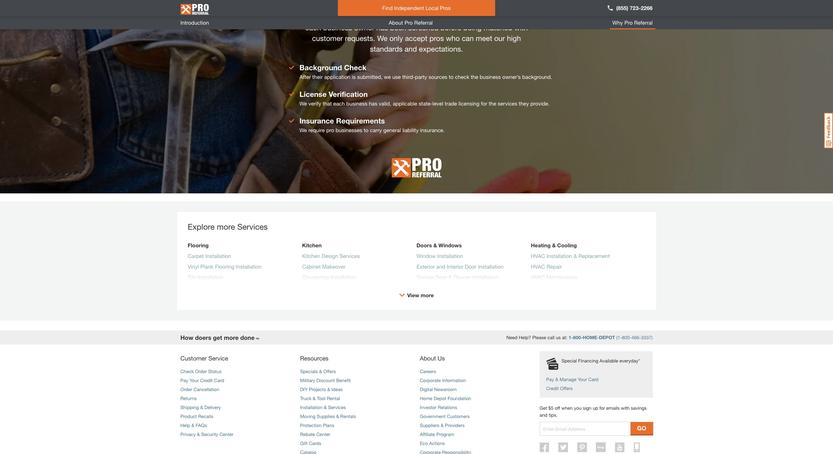 Task type: describe. For each thing, give the bounding box(es) containing it.
pro referral logo image
[[181, 1, 209, 17]]

businesses
[[336, 127, 363, 133]]

up
[[593, 405, 599, 411]]

& up "supplies"
[[324, 404, 327, 410]]

returns
[[181, 395, 197, 401]]

operate
[[439, 13, 464, 21]]

get
[[540, 405, 548, 411]]

rebate
[[300, 431, 315, 437]]

makeover
[[322, 263, 346, 269]]

exterior and interior door installation link
[[417, 263, 504, 273]]

high
[[507, 34, 521, 43]]

special
[[562, 358, 577, 363]]

business inside background check after their application is submitted, we use third-party sources to check the business owner's background.
[[480, 74, 501, 80]]

& down cooling
[[574, 253, 578, 259]]

us
[[556, 335, 561, 340]]

who
[[446, 34, 460, 43]]

relations
[[438, 404, 458, 410]]

eco
[[420, 440, 428, 446]]

more for view
[[421, 292, 434, 298]]

check inside 'check order status pay your credit card order cancellation returns shipping & delivery product recalls help & faqs privacy & security center'
[[181, 368, 194, 374]]

background.
[[523, 74, 553, 80]]

2 800- from the left
[[623, 335, 632, 340]]

0 horizontal spatial flooring
[[188, 242, 209, 248]]

kitchen design services link
[[302, 252, 360, 263]]

doors
[[417, 242, 432, 248]]

home depot foundation link
[[420, 395, 472, 401]]

referral for why pro referral
[[635, 19, 653, 26]]

resources
[[300, 354, 329, 362]]

card inside 'check order status pay your credit card order cancellation returns shipping & delivery product recalls help & faqs privacy & security center'
[[214, 377, 224, 383]]

actions
[[430, 440, 445, 446]]

for inside license verification we verify that each business has valid, applicable state-level trade licensing for the services they provide.
[[481, 100, 488, 107]]

for inside 'get $5 off when you sign up for emails with savings and tips.'
[[600, 405, 606, 411]]

party
[[415, 74, 428, 80]]

carry
[[370, 127, 382, 133]]

check inside background check after their application is submitted, we use third-party sources to check the business owner's background.
[[344, 63, 367, 72]]

order cancellation link
[[181, 386, 220, 392]]

pro for why pro referral
[[625, 19, 633, 26]]

home depot on pintrest image
[[578, 442, 588, 452]]

when
[[562, 405, 573, 411]]

referral inside all pros on the pro referral marketplace operate independently and each business owner has been screened before being matched with customer requests. we only accept pros who can meet our high standards and expectations.
[[369, 13, 395, 21]]

security
[[201, 431, 218, 437]]

how
[[181, 334, 194, 341]]

with inside 'get $5 off when you sign up for emails with savings and tips.'
[[622, 405, 630, 411]]

background check after their application is submitted, we use third-party sources to check the business owner's background.
[[300, 63, 553, 80]]

customer
[[181, 354, 207, 362]]

status
[[208, 368, 222, 374]]

only
[[390, 34, 403, 43]]

Enter Email Address email field
[[540, 422, 631, 435]]

depot
[[434, 395, 447, 401]]

available
[[600, 358, 619, 363]]

why pro referral
[[613, 19, 653, 26]]

door inside exterior and interior door installation link
[[465, 263, 477, 269]]

done
[[240, 334, 255, 341]]

specials
[[300, 368, 318, 374]]

and down window installation link
[[437, 263, 446, 269]]

& left the ideas on the bottom left of page
[[328, 386, 330, 392]]

how doers get more done ™
[[181, 334, 259, 341]]

0 horizontal spatial pros
[[317, 13, 331, 21]]

owner
[[354, 23, 375, 32]]

gift cards link
[[300, 440, 322, 446]]

referral for about pro referral
[[415, 19, 433, 26]]

trade
[[445, 100, 458, 107]]

hvac for hvac maintenance
[[531, 274, 546, 280]]

view more
[[408, 292, 434, 298]]

verification
[[329, 90, 368, 99]]

marketplace
[[397, 13, 437, 21]]

customer service
[[181, 354, 228, 362]]

business inside all pros on the pro referral marketplace operate independently and each business owner has been screened before being matched with customer requests. we only accept pros who can meet our high standards and expectations.
[[323, 23, 352, 32]]

1 horizontal spatial flooring
[[215, 263, 235, 269]]

& inside careers corporate information digital newsroom home depot foundation investor relations government customers suppliers & providers affiliate program eco actions
[[441, 422, 444, 428]]

customers
[[447, 413, 470, 419]]

get $5 off when you sign up for emails with savings and tips.
[[540, 405, 647, 418]]

projects
[[309, 386, 326, 392]]

call
[[548, 335, 555, 340]]

installation inside specials & offers military discount benefit diy projects & ideas truck & tool rental installation & services moving supplies & rentals protection plans rebate center gift cards
[[300, 404, 323, 410]]

find independent local pros button
[[338, 0, 496, 16]]

independent
[[394, 5, 424, 11]]

expectations.
[[419, 45, 463, 53]]

& down interior
[[449, 274, 452, 280]]

newsroom
[[435, 386, 457, 392]]

program
[[437, 431, 455, 437]]

we inside all pros on the pro referral marketplace operate independently and each business owner has been screened before being matched with customer requests. we only accept pros who can meet our high standards and expectations.
[[378, 34, 388, 43]]

investor relations link
[[420, 404, 458, 410]]

privacy & security center link
[[181, 431, 234, 437]]

has inside license verification we verify that each business has valid, applicable state-level trade licensing for the services they provide.
[[369, 100, 378, 107]]

state-
[[419, 100, 433, 107]]

everyday*
[[620, 358, 641, 363]]

723-
[[630, 5, 641, 11]]

hvac installation & replacement link
[[531, 252, 611, 263]]

affiliate program link
[[420, 431, 455, 437]]

emails
[[607, 405, 620, 411]]

gift
[[300, 440, 308, 446]]

center inside specials & offers military discount benefit diy projects & ideas truck & tool rental installation & services moving supplies & rentals protection plans rebate center gift cards
[[317, 431, 331, 437]]

(855) 723-2266 link
[[608, 4, 653, 12]]

feedback link image
[[825, 113, 834, 148]]

protection
[[300, 422, 322, 428]]

(855) 723-2266
[[617, 5, 653, 11]]

vinyl
[[188, 263, 199, 269]]

home depot mobile apps image
[[634, 442, 640, 452]]

offers inside pay & manage your card credit offers
[[561, 385, 573, 391]]

services for kitchen design services
[[340, 253, 360, 259]]

door inside garage door & opener installation link
[[436, 274, 448, 280]]

meet
[[476, 34, 493, 43]]

shipping
[[181, 404, 199, 410]]

center inside 'check order status pay your credit card order cancellation returns shipping & delivery product recalls help & faqs privacy & security center'
[[220, 431, 234, 437]]

help & faqs link
[[181, 422, 207, 428]]

about for about pro referral
[[389, 19, 403, 26]]

& left cooling
[[553, 242, 556, 248]]

and inside 'get $5 off when you sign up for emails with savings and tips.'
[[540, 412, 548, 418]]

services
[[498, 100, 518, 107]]

installation inside 'link'
[[206, 253, 231, 259]]

background
[[300, 63, 342, 72]]

explore
[[188, 222, 215, 231]]

pay your credit card link
[[181, 377, 224, 383]]

cooling
[[558, 242, 577, 248]]

diy
[[300, 386, 308, 392]]

pro inside all pros on the pro referral marketplace operate independently and each business owner has been screened before being matched with customer requests. we only accept pros who can meet our high standards and expectations.
[[356, 13, 367, 21]]

third-
[[403, 74, 415, 80]]

digital newsroom link
[[420, 386, 457, 392]]

careers corporate information digital newsroom home depot foundation investor relations government customers suppliers & providers affiliate program eco actions
[[420, 368, 472, 446]]

the inside background check after their application is submitted, we use third-party sources to check the business owner's background.
[[471, 74, 479, 80]]

2266
[[641, 5, 653, 11]]

local
[[426, 5, 439, 11]]

home depot on youtube image
[[616, 442, 625, 452]]

they
[[519, 100, 529, 107]]

check order status link
[[181, 368, 222, 374]]



Task type: locate. For each thing, give the bounding box(es) containing it.
2 vertical spatial more
[[224, 334, 239, 341]]

about
[[389, 19, 403, 26], [420, 354, 436, 362]]

1 vertical spatial pros
[[430, 34, 444, 43]]

sources
[[429, 74, 448, 80]]

1 vertical spatial offers
[[561, 385, 573, 391]]

1 vertical spatial for
[[600, 405, 606, 411]]

go
[[638, 424, 647, 432]]

1 horizontal spatial door
[[465, 263, 477, 269]]

has inside all pros on the pro referral marketplace operate independently and each business owner has been screened before being matched with customer requests. we only accept pros who can meet our high standards and expectations.
[[377, 23, 388, 32]]

1 horizontal spatial pros
[[430, 34, 444, 43]]

pay inside pay & manage your card credit offers
[[547, 376, 555, 382]]

providers
[[445, 422, 465, 428]]

& left tool
[[313, 395, 316, 401]]

3 hvac from the top
[[531, 274, 546, 280]]

flooring up carpet in the bottom of the page
[[188, 242, 209, 248]]

2 kitchen from the top
[[302, 253, 320, 259]]

has left valid,
[[369, 100, 378, 107]]

your right manage
[[578, 376, 588, 382]]

offers down manage
[[561, 385, 573, 391]]

to left check
[[449, 74, 454, 80]]

(855)
[[617, 5, 629, 11]]

for right licensing
[[481, 100, 488, 107]]

center down plans
[[317, 431, 331, 437]]

0 horizontal spatial referral
[[369, 13, 395, 21]]

1 vertical spatial we
[[300, 100, 307, 107]]

1 vertical spatial more
[[421, 292, 434, 298]]

0 horizontal spatial credit
[[200, 377, 213, 383]]

liability
[[403, 127, 419, 133]]

referral down find independent local pros button
[[415, 19, 433, 26]]

1 vertical spatial the
[[471, 74, 479, 80]]

hvac down heating on the right of page
[[531, 253, 546, 259]]

hvac repair
[[531, 263, 563, 269]]

for right up at the right of the page
[[600, 405, 606, 411]]

1 horizontal spatial with
[[622, 405, 630, 411]]

& inside pay & manage your card credit offers
[[556, 376, 559, 382]]

before
[[441, 23, 462, 32]]

accept
[[405, 34, 428, 43]]

0 horizontal spatial door
[[436, 274, 448, 280]]

0 vertical spatial each
[[305, 23, 321, 32]]

rental
[[327, 395, 340, 401]]

1 vertical spatial hvac
[[531, 263, 546, 269]]

0 vertical spatial door
[[465, 263, 477, 269]]

submitted,
[[357, 74, 383, 80]]

pro right why
[[625, 19, 633, 26]]

1 horizontal spatial pro
[[405, 19, 413, 26]]

insurance
[[300, 117, 334, 125]]

business down on
[[323, 23, 352, 32]]

1 vertical spatial has
[[369, 100, 378, 107]]

0 horizontal spatial order
[[181, 386, 192, 392]]

1 horizontal spatial order
[[195, 368, 207, 374]]

the left services
[[489, 100, 497, 107]]

1 horizontal spatial to
[[449, 74, 454, 80]]

1 vertical spatial door
[[436, 274, 448, 280]]

referral down find
[[369, 13, 395, 21]]

door right garage
[[436, 274, 448, 280]]

2 vertical spatial hvac
[[531, 274, 546, 280]]

1 vertical spatial order
[[181, 386, 192, 392]]

pay up credit offers link on the bottom right of page
[[547, 376, 555, 382]]

0 vertical spatial offers
[[324, 368, 336, 374]]

garage
[[417, 274, 434, 280]]

order up pay your credit card 'link'
[[195, 368, 207, 374]]

1 800- from the left
[[574, 335, 583, 340]]

license
[[300, 90, 327, 99]]

returns link
[[181, 395, 197, 401]]

0 horizontal spatial center
[[220, 431, 234, 437]]

2 vertical spatial we
[[300, 127, 307, 133]]

1 vertical spatial each
[[334, 100, 345, 107]]

foundation
[[448, 395, 472, 401]]

interior
[[447, 263, 464, 269]]

0 vertical spatial services
[[237, 222, 268, 231]]

hvac left 'repair'
[[531, 263, 546, 269]]

hvac for hvac repair
[[531, 263, 546, 269]]

flooring right the plank at the left bottom of the page
[[215, 263, 235, 269]]

privacy
[[181, 431, 196, 437]]

the right check
[[471, 74, 479, 80]]

hvac
[[531, 253, 546, 259], [531, 263, 546, 269], [531, 274, 546, 280]]

the inside all pros on the pro referral marketplace operate independently and each business owner has been screened before being matched with customer requests. we only accept pros who can meet our high standards and expectations.
[[344, 13, 354, 21]]

1 vertical spatial with
[[622, 405, 630, 411]]

suppliers
[[420, 422, 440, 428]]

1 horizontal spatial center
[[317, 431, 331, 437]]

1 horizontal spatial the
[[471, 74, 479, 80]]

truck
[[300, 395, 312, 401]]

cards
[[309, 440, 322, 446]]

requests.
[[345, 34, 375, 43]]

0 vertical spatial for
[[481, 100, 488, 107]]

countertop installation link
[[302, 273, 357, 284]]

™
[[256, 337, 259, 341]]

and down accept
[[405, 45, 417, 53]]

1 horizontal spatial card
[[589, 376, 599, 382]]

to left carry
[[364, 127, 369, 133]]

0 vertical spatial order
[[195, 368, 207, 374]]

1 horizontal spatial your
[[578, 376, 588, 382]]

we for insurance requirements
[[300, 127, 307, 133]]

0 vertical spatial credit
[[200, 377, 213, 383]]

0 horizontal spatial each
[[305, 23, 321, 32]]

& left rentals
[[336, 413, 339, 419]]

0 vertical spatial the
[[344, 13, 354, 21]]

1 horizontal spatial offers
[[561, 385, 573, 391]]

pro
[[327, 127, 335, 133]]

each inside all pros on the pro referral marketplace operate independently and each business owner has been screened before being matched with customer requests. we only accept pros who can meet our high standards and expectations.
[[305, 23, 321, 32]]

more for explore
[[217, 222, 235, 231]]

0 vertical spatial with
[[515, 23, 528, 32]]

0 vertical spatial flooring
[[188, 242, 209, 248]]

1 vertical spatial kitchen
[[302, 253, 320, 259]]

each inside license verification we verify that each business has valid, applicable state-level trade licensing for the services they provide.
[[334, 100, 345, 107]]

is
[[352, 74, 356, 80]]

credit inside pay & manage your card credit offers
[[547, 385, 559, 391]]

affiliate
[[420, 431, 436, 437]]

we inside license verification we verify that each business has valid, applicable state-level trade licensing for the services they provide.
[[300, 100, 307, 107]]

pro up owner
[[356, 13, 367, 21]]

tile
[[188, 274, 196, 280]]

1 vertical spatial flooring
[[215, 263, 235, 269]]

0 horizontal spatial about
[[389, 19, 403, 26]]

insurance.
[[421, 127, 445, 133]]

466-
[[632, 335, 642, 340]]

business inside license verification we verify that each business has valid, applicable state-level trade licensing for the services they provide.
[[347, 100, 368, 107]]

we left require
[[300, 127, 307, 133]]

credit for &
[[547, 385, 559, 391]]

home depot on twitter image
[[559, 442, 569, 452]]

each down all
[[305, 23, 321, 32]]

0 vertical spatial kitchen
[[302, 242, 322, 248]]

with inside all pros on the pro referral marketplace operate independently and each business owner has been screened before being matched with customer requests. we only accept pros who can meet our high standards and expectations.
[[515, 23, 528, 32]]

0 horizontal spatial card
[[214, 377, 224, 383]]

we inside insurance requirements we require pro businesses to carry general liability insurance.
[[300, 127, 307, 133]]

1 vertical spatial services
[[340, 253, 360, 259]]

0 horizontal spatial pay
[[181, 377, 188, 383]]

can
[[462, 34, 474, 43]]

1 vertical spatial to
[[364, 127, 369, 133]]

0 vertical spatial we
[[378, 34, 388, 43]]

kitchen for kitchen
[[302, 242, 322, 248]]

with right emails
[[622, 405, 630, 411]]

and down 'get'
[[540, 412, 548, 418]]

hvac repair link
[[531, 263, 563, 273]]

& up recalls
[[200, 404, 203, 410]]

pay up order cancellation link
[[181, 377, 188, 383]]

requirements
[[336, 117, 385, 125]]

explore more services
[[188, 222, 268, 231]]

your inside 'check order status pay your credit card order cancellation returns shipping & delivery product recalls help & faqs privacy & security center'
[[190, 377, 199, 383]]

moving supplies & rentals link
[[300, 413, 356, 419]]

referral down 2266 at the right
[[635, 19, 653, 26]]

card inside pay & manage your card credit offers
[[589, 376, 599, 382]]

get
[[213, 334, 222, 341]]

pay & manage your card link
[[547, 376, 599, 382]]

check down customer
[[181, 368, 194, 374]]

credit up $5 at the right bottom of page
[[547, 385, 559, 391]]

0 vertical spatial about
[[389, 19, 403, 26]]

2 hvac from the top
[[531, 263, 546, 269]]

2 center from the left
[[317, 431, 331, 437]]

provide.
[[531, 100, 550, 107]]

pro down independent
[[405, 19, 413, 26]]

& up "military discount benefit" link
[[319, 368, 322, 374]]

sign
[[583, 405, 592, 411]]

0 horizontal spatial for
[[481, 100, 488, 107]]

1 horizontal spatial credit
[[547, 385, 559, 391]]

we up the standards
[[378, 34, 388, 43]]

your up order cancellation link
[[190, 377, 199, 383]]

we left verify in the top of the page
[[300, 100, 307, 107]]

kitchen for kitchen design services
[[302, 253, 320, 259]]

more right the get
[[224, 334, 239, 341]]

1 horizontal spatial each
[[334, 100, 345, 107]]

door up opener
[[465, 263, 477, 269]]

about up careers
[[420, 354, 436, 362]]

ideas
[[332, 386, 343, 392]]

1 vertical spatial check
[[181, 368, 194, 374]]

installation & services link
[[300, 404, 346, 410]]

your
[[578, 376, 588, 382], [190, 377, 199, 383]]

1 horizontal spatial about
[[420, 354, 436, 362]]

level
[[433, 100, 444, 107]]

design
[[322, 253, 338, 259]]

on
[[333, 13, 342, 21]]

exterior and interior door installation
[[417, 263, 504, 269]]

to inside insurance requirements we require pro businesses to carry general liability insurance.
[[364, 127, 369, 133]]

0 vertical spatial hvac
[[531, 253, 546, 259]]

1 horizontal spatial referral
[[415, 19, 433, 26]]

0 vertical spatial more
[[217, 222, 235, 231]]

0 vertical spatial has
[[377, 23, 388, 32]]

check up is
[[344, 63, 367, 72]]

each right that
[[334, 100, 345, 107]]

1 vertical spatial business
[[480, 74, 501, 80]]

diy projects & ideas link
[[300, 386, 343, 392]]

about for about us
[[420, 354, 436, 362]]

rentals
[[341, 413, 356, 419]]

800- right depot
[[623, 335, 632, 340]]

center right the security
[[220, 431, 234, 437]]

& right help
[[192, 422, 194, 428]]

with up high
[[515, 23, 528, 32]]

0 horizontal spatial offers
[[324, 368, 336, 374]]

business down verification
[[347, 100, 368, 107]]

careers
[[420, 368, 436, 374]]

matched
[[484, 23, 513, 32]]

find independent local pros
[[383, 5, 451, 11]]

we for license verification
[[300, 100, 307, 107]]

being
[[464, 23, 482, 32]]

2 vertical spatial business
[[347, 100, 368, 107]]

view
[[408, 292, 420, 298]]

1 center from the left
[[220, 431, 234, 437]]

2 vertical spatial services
[[328, 404, 346, 410]]

garage door & opener installation
[[417, 274, 499, 280]]

to inside background check after their application is submitted, we use third-party sources to check the business owner's background.
[[449, 74, 454, 80]]

business left owner's
[[480, 74, 501, 80]]

& right doors
[[434, 242, 437, 248]]

0 vertical spatial to
[[449, 74, 454, 80]]

hvac for hvac installation & replacement
[[531, 253, 546, 259]]

0 horizontal spatial your
[[190, 377, 199, 383]]

1 hvac from the top
[[531, 253, 546, 259]]

the inside license verification we verify that each business has valid, applicable state-level trade licensing for the services they provide.
[[489, 100, 497, 107]]

offers up discount
[[324, 368, 336, 374]]

referral
[[369, 13, 395, 21], [415, 19, 433, 26], [635, 19, 653, 26]]

about up only at left top
[[389, 19, 403, 26]]

has
[[377, 23, 388, 32], [369, 100, 378, 107]]

1 horizontal spatial for
[[600, 405, 606, 411]]

replacement
[[579, 253, 611, 259]]

card down financing
[[589, 376, 599, 382]]

hvac down hvac repair link at right
[[531, 274, 546, 280]]

the right on
[[344, 13, 354, 21]]

standards
[[370, 45, 403, 53]]

& down government customers link in the bottom of the page
[[441, 422, 444, 428]]

kitchen design services
[[302, 253, 360, 259]]

order up returns link
[[181, 386, 192, 392]]

suppliers & providers link
[[420, 422, 465, 428]]

has left been
[[377, 23, 388, 32]]

pro for about pro referral
[[405, 19, 413, 26]]

0 horizontal spatial with
[[515, 23, 528, 32]]

1 horizontal spatial 800-
[[623, 335, 632, 340]]

go button
[[631, 422, 654, 434]]

require
[[309, 127, 325, 133]]

check
[[455, 74, 470, 80]]

3337)
[[642, 335, 653, 340]]

1 vertical spatial about
[[420, 354, 436, 362]]

you
[[575, 405, 582, 411]]

customer
[[312, 34, 343, 43]]

services for explore more services
[[237, 222, 268, 231]]

home depot blog image
[[597, 442, 606, 452]]

credit up cancellation
[[200, 377, 213, 383]]

service
[[209, 354, 228, 362]]

pros up expectations.
[[430, 34, 444, 43]]

application
[[325, 74, 351, 80]]

0 horizontal spatial 800-
[[574, 335, 583, 340]]

0 horizontal spatial check
[[181, 368, 194, 374]]

&
[[434, 242, 437, 248], [553, 242, 556, 248], [574, 253, 578, 259], [449, 274, 452, 280], [319, 368, 322, 374], [556, 376, 559, 382], [328, 386, 330, 392], [313, 395, 316, 401], [200, 404, 203, 410], [324, 404, 327, 410], [336, 413, 339, 419], [192, 422, 194, 428], [441, 422, 444, 428], [197, 431, 200, 437]]

home depot on facebook image
[[540, 442, 550, 452]]

digital
[[420, 386, 433, 392]]

2 vertical spatial the
[[489, 100, 497, 107]]

2 horizontal spatial pro
[[625, 19, 633, 26]]

manage
[[560, 376, 577, 382]]

screened
[[409, 23, 439, 32]]

0 vertical spatial check
[[344, 63, 367, 72]]

rebate center link
[[300, 431, 331, 437]]

depot
[[600, 335, 616, 340]]

credit inside 'check order status pay your credit card order cancellation returns shipping & delivery product recalls help & faqs privacy & security center'
[[200, 377, 213, 383]]

2 horizontal spatial the
[[489, 100, 497, 107]]

window installation link
[[417, 252, 463, 263]]

pay inside 'check order status pay your credit card order cancellation returns shipping & delivery product recalls help & faqs privacy & security center'
[[181, 377, 188, 383]]

pros right all
[[317, 13, 331, 21]]

delivery
[[205, 404, 221, 410]]

plank
[[201, 263, 214, 269]]

our
[[495, 34, 505, 43]]

installation inside "link"
[[331, 274, 357, 280]]

& down faqs
[[197, 431, 200, 437]]

0 horizontal spatial to
[[364, 127, 369, 133]]

your inside pay & manage your card credit offers
[[578, 376, 588, 382]]

off
[[555, 405, 561, 411]]

1 horizontal spatial pay
[[547, 376, 555, 382]]

0 horizontal spatial the
[[344, 13, 354, 21]]

more right explore
[[217, 222, 235, 231]]

information
[[443, 377, 466, 383]]

and up high
[[515, 13, 527, 21]]

& up credit offers link on the bottom right of page
[[556, 376, 559, 382]]

2 horizontal spatial referral
[[635, 19, 653, 26]]

1 vertical spatial credit
[[547, 385, 559, 391]]

1 kitchen from the top
[[302, 242, 322, 248]]

for
[[481, 100, 488, 107], [600, 405, 606, 411]]

carpet
[[188, 253, 204, 259]]

1 horizontal spatial check
[[344, 63, 367, 72]]

card down status
[[214, 377, 224, 383]]

0 horizontal spatial pro
[[356, 13, 367, 21]]

pay & manage your card credit offers
[[547, 376, 599, 391]]

services inside specials & offers military discount benefit diy projects & ideas truck & tool rental installation & services moving supplies & rentals protection plans rebate center gift cards
[[328, 404, 346, 410]]

garage door & opener installation link
[[417, 273, 499, 284]]

offers inside specials & offers military discount benefit diy projects & ideas truck & tool rental installation & services moving supplies & rentals protection plans rebate center gift cards
[[324, 368, 336, 374]]

credit for order
[[200, 377, 213, 383]]

credit
[[200, 377, 213, 383], [547, 385, 559, 391]]

more right view
[[421, 292, 434, 298]]

800- right at:
[[574, 335, 583, 340]]

0 vertical spatial pros
[[317, 13, 331, 21]]

0 vertical spatial business
[[323, 23, 352, 32]]



Task type: vqa. For each thing, say whether or not it's contained in the screenshot.
Independent on the top of page
yes



